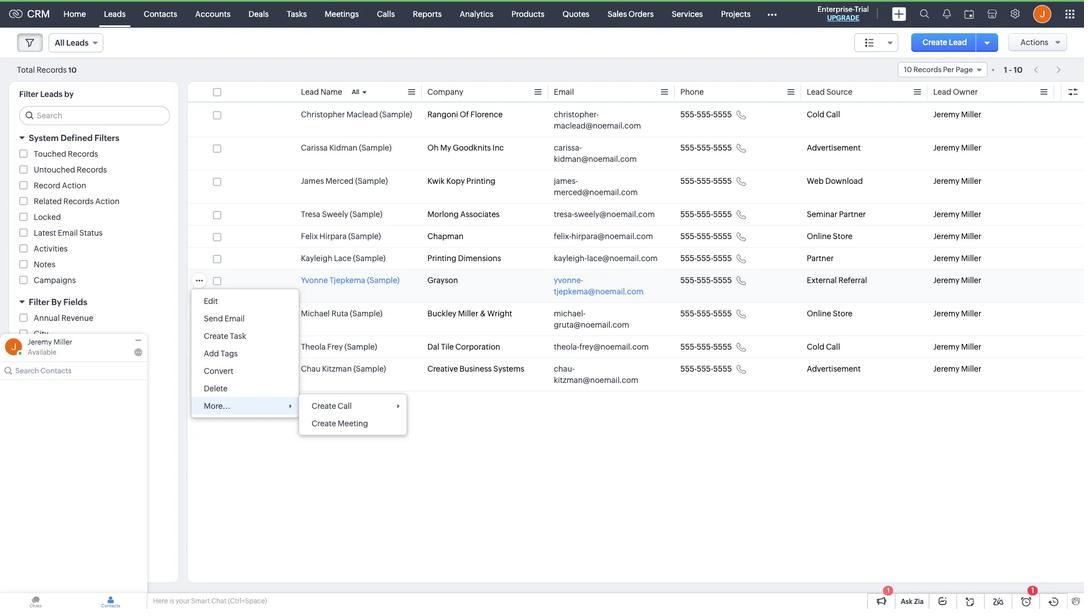Task type: describe. For each thing, give the bounding box(es) containing it.
jeremy miller for carissa- kidman@noemail.com
[[934, 143, 982, 152]]

systems
[[494, 365, 525, 374]]

edit link
[[191, 293, 299, 310]]

goodknits
[[453, 143, 491, 152]]

send
[[204, 315, 223, 324]]

accounts link
[[186, 0, 240, 27]]

lead left owner
[[934, 88, 952, 97]]

theola frey (sample)
[[301, 343, 377, 352]]

10 for 1 - 10
[[1014, 65, 1023, 74]]

buckley miller & wright
[[428, 310, 512, 319]]

jeremy miller for yvonne- tjepkema@noemail.com
[[934, 276, 982, 285]]

kopy
[[446, 177, 465, 186]]

referral
[[839, 276, 867, 285]]

tasks link
[[278, 0, 316, 27]]

carissa-
[[554, 143, 582, 152]]

christopher maclead (sample) link
[[301, 109, 412, 120]]

ask zia
[[901, 599, 924, 607]]

tjepkema@noemail.com
[[554, 287, 644, 297]]

latest
[[34, 229, 56, 238]]

zia
[[914, 599, 924, 607]]

source
[[827, 88, 853, 97]]

cold for theola-frey@noemail.com
[[807, 343, 825, 352]]

smart
[[191, 598, 210, 606]]

records for untouched
[[77, 165, 107, 175]]

creative business systems
[[428, 365, 525, 374]]

yvonne- tjepkema@noemail.com link
[[554, 275, 658, 298]]

records for related
[[63, 197, 94, 206]]

converted for converted account
[[34, 361, 73, 371]]

dal
[[428, 343, 439, 352]]

converted for converted contact
[[34, 377, 73, 386]]

create lead button
[[912, 33, 979, 52]]

deals link
[[240, 0, 278, 27]]

2 online store from the top
[[807, 310, 853, 319]]

analytics
[[460, 9, 494, 18]]

555-555-5555 for carissa- kidman@noemail.com
[[681, 143, 732, 152]]

christopher-
[[554, 110, 599, 119]]

city
[[34, 330, 49, 339]]

touched
[[34, 150, 66, 159]]

jeremy for yvonne- tjepkema@noemail.com
[[934, 276, 960, 285]]

1 - 10
[[1004, 65, 1023, 74]]

projects link
[[712, 0, 760, 27]]

email for latest email status
[[58, 229, 78, 238]]

rangoni of florence
[[428, 110, 503, 119]]

meetings link
[[316, 0, 368, 27]]

tresa-
[[554, 210, 574, 219]]

kitzman
[[322, 365, 352, 374]]

filter leads by
[[19, 90, 74, 99]]

buckley
[[428, 310, 457, 319]]

by
[[64, 90, 74, 99]]

cold for christopher- maclead@noemail.com
[[807, 110, 825, 119]]

carissa- kidman@noemail.com link
[[554, 142, 658, 165]]

fields
[[63, 298, 87, 307]]

calls link
[[368, 0, 404, 27]]

products
[[512, 9, 545, 18]]

jeremy miller for kayleigh-lace@noemail.com
[[934, 254, 982, 263]]

jeremy for kayleigh-lace@noemail.com
[[934, 254, 960, 263]]

1 vertical spatial printing
[[428, 254, 457, 263]]

kwik kopy printing
[[428, 177, 496, 186]]

cold call for theola-frey@noemail.com
[[807, 343, 840, 352]]

yvonne
[[301, 276, 328, 285]]

lead left source
[[807, 88, 825, 97]]

tjepkema
[[330, 276, 365, 285]]

create for create meeting
[[312, 420, 336, 429]]

chau- kitzman@noemail.com
[[554, 365, 639, 385]]

kwik
[[428, 177, 445, 186]]

tresa sweely (sample) link
[[301, 209, 383, 220]]

latest email status
[[34, 229, 103, 238]]

trial
[[855, 5, 869, 14]]

(ctrl+space)
[[228, 598, 267, 606]]

frey@noemail.com
[[580, 343, 649, 352]]

locked
[[34, 213, 61, 222]]

sweely@noemail.com
[[574, 210, 655, 219]]

james- merced@noemail.com link
[[554, 176, 658, 198]]

michael ruta (sample) link
[[301, 308, 383, 320]]

1 advertisement from the top
[[807, 143, 861, 152]]

0 horizontal spatial lead name
[[34, 583, 75, 592]]

(sample) for tresa sweely (sample)
[[350, 210, 383, 219]]

jeremy for james- merced@noemail.com
[[934, 177, 960, 186]]

1 online from the top
[[807, 232, 832, 241]]

inc
[[493, 143, 504, 152]]

yvonne-
[[554, 276, 584, 285]]

lead inside create lead button
[[949, 38, 967, 47]]

revenue
[[61, 314, 93, 323]]

2 advertisement from the top
[[807, 365, 861, 374]]

related records action
[[34, 197, 120, 206]]

(sample) for christopher maclead (sample)
[[380, 110, 412, 119]]

create lead
[[923, 38, 967, 47]]

grayson
[[428, 276, 458, 285]]

chau kitzman (sample) link
[[301, 364, 386, 375]]

download
[[826, 177, 863, 186]]

james-
[[554, 177, 578, 186]]

felix-hirpara@noemail.com
[[554, 232, 653, 241]]

555-555-5555 for christopher- maclead@noemail.com
[[681, 110, 732, 119]]

rangoni
[[428, 110, 458, 119]]

james merced (sample)
[[301, 177, 388, 186]]

lace@noemail.com
[[587, 254, 658, 263]]

kayleigh-lace@noemail.com link
[[554, 253, 658, 264]]

michael ruta (sample)
[[301, 310, 383, 319]]

chats image
[[0, 594, 71, 610]]

home link
[[55, 0, 95, 27]]

lead up chats image
[[34, 583, 52, 592]]

filter for filter by fields
[[29, 298, 49, 307]]

campaigns
[[34, 276, 76, 285]]

5555 for james- merced@noemail.com
[[713, 177, 732, 186]]

0 horizontal spatial name
[[53, 583, 75, 592]]

untouched records
[[34, 165, 107, 175]]

carissa kidman (sample)
[[301, 143, 392, 152]]

tresa
[[301, 210, 320, 219]]

records for touched
[[68, 150, 98, 159]]

annual
[[34, 314, 60, 323]]

felix hirpara (sample)
[[301, 232, 381, 241]]

10 for total records 10
[[68, 66, 77, 74]]

oh my goodknits inc
[[428, 143, 504, 152]]

email for send email
[[225, 315, 245, 324]]

lead up christopher
[[301, 88, 319, 97]]

(sample) for felix hirpara (sample)
[[348, 232, 381, 241]]

converted account
[[34, 361, 106, 371]]

quotes
[[563, 9, 590, 18]]

creative
[[428, 365, 458, 374]]

create for create call
[[312, 402, 336, 411]]

2 horizontal spatial email
[[554, 88, 574, 97]]

crm link
[[9, 8, 50, 20]]

jeremy miller for james- merced@noemail.com
[[934, 177, 982, 186]]

edit
[[204, 297, 218, 306]]

actions
[[1021, 38, 1049, 47]]

system defined filters
[[29, 133, 119, 143]]

555-555-5555 for kayleigh-lace@noemail.com
[[681, 254, 732, 263]]



Task type: locate. For each thing, give the bounding box(es) containing it.
2 555-555-5555 from the top
[[681, 143, 732, 152]]

(sample) right the merced
[[355, 177, 388, 186]]

10 5555 from the top
[[713, 365, 732, 374]]

records down defined
[[68, 150, 98, 159]]

3 5555 from the top
[[713, 177, 732, 186]]

services
[[672, 9, 703, 18]]

partner up external
[[807, 254, 834, 263]]

email up the task in the left bottom of the page
[[225, 315, 245, 324]]

maclead
[[347, 110, 378, 119]]

5 5555 from the top
[[713, 232, 732, 241]]

maclead@noemail.com
[[554, 121, 641, 130]]

here is your smart chat (ctrl+space)
[[153, 598, 267, 606]]

1 horizontal spatial action
[[95, 197, 120, 206]]

lead source
[[807, 88, 853, 97]]

0 vertical spatial online store
[[807, 232, 853, 241]]

0 vertical spatial lead name
[[301, 88, 342, 97]]

(sample) for michael ruta (sample)
[[350, 310, 383, 319]]

enterprise-trial upgrade
[[818, 5, 869, 22]]

1 vertical spatial cold call
[[807, 343, 840, 352]]

leads right home
[[104, 9, 126, 18]]

call for christopher- maclead@noemail.com
[[826, 110, 840, 119]]

1 horizontal spatial leads
[[104, 9, 126, 18]]

jeremy for tresa-sweely@noemail.com
[[934, 210, 960, 219]]

create task
[[204, 332, 246, 341]]

online store down seminar partner
[[807, 232, 853, 241]]

0 vertical spatial advertisement
[[807, 143, 861, 152]]

1 vertical spatial converted
[[34, 377, 73, 386]]

(sample) right maclead
[[380, 110, 412, 119]]

6 5555 from the top
[[713, 254, 732, 263]]

leads left by
[[40, 90, 63, 99]]

converted down converted account
[[34, 377, 73, 386]]

0 vertical spatial leads
[[104, 9, 126, 18]]

printing
[[467, 177, 496, 186], [428, 254, 457, 263]]

5555 for tresa-sweely@noemail.com
[[713, 210, 732, 219]]

james- merced@noemail.com
[[554, 177, 638, 197]]

filter for filter leads by
[[19, 90, 38, 99]]

-
[[1009, 65, 1012, 74]]

jeremy miller for theola-frey@noemail.com
[[934, 343, 982, 352]]

1 vertical spatial email
[[58, 229, 78, 238]]

cold call for christopher- maclead@noemail.com
[[807, 110, 840, 119]]

florence
[[471, 110, 503, 119]]

lead owner
[[934, 88, 978, 97]]

jeremy for carissa- kidman@noemail.com
[[934, 143, 960, 152]]

(sample) right lace
[[353, 254, 386, 263]]

0 vertical spatial call
[[826, 110, 840, 119]]

(sample) for kayleigh lace (sample)
[[353, 254, 386, 263]]

1 vertical spatial cold
[[807, 343, 825, 352]]

10 right -
[[1014, 65, 1023, 74]]

5555 for yvonne- tjepkema@noemail.com
[[713, 276, 732, 285]]

company up rangoni
[[428, 88, 464, 97]]

0 vertical spatial partner
[[839, 210, 866, 219]]

0 horizontal spatial company
[[34, 346, 70, 355]]

555-
[[681, 110, 697, 119], [697, 110, 713, 119], [681, 143, 697, 152], [697, 143, 713, 152], [681, 177, 697, 186], [697, 177, 713, 186], [681, 210, 697, 219], [697, 210, 713, 219], [681, 232, 697, 241], [697, 232, 713, 241], [681, 254, 697, 263], [697, 254, 713, 263], [681, 276, 697, 285], [697, 276, 713, 285], [681, 310, 697, 319], [697, 310, 713, 319], [681, 343, 697, 352], [697, 343, 713, 352], [681, 365, 697, 374], [697, 365, 713, 374]]

send email
[[204, 315, 245, 324]]

kidman
[[329, 143, 358, 152]]

system
[[29, 133, 59, 143]]

lead name up christopher
[[301, 88, 342, 97]]

0 vertical spatial store
[[833, 232, 853, 241]]

enterprise-
[[818, 5, 855, 14]]

filter left by
[[29, 298, 49, 307]]

add
[[204, 350, 219, 359]]

call for theola-frey@noemail.com
[[826, 343, 840, 352]]

555-555-5555 for yvonne- tjepkema@noemail.com
[[681, 276, 732, 285]]

leads inside leads link
[[104, 9, 126, 18]]

carissa- kidman@noemail.com
[[554, 143, 637, 164]]

meetings
[[325, 9, 359, 18]]

by
[[51, 298, 62, 307]]

records up filter leads by
[[37, 65, 67, 74]]

0 vertical spatial email
[[554, 88, 574, 97]]

5555 for kayleigh-lace@noemail.com
[[713, 254, 732, 263]]

555-555-5555 for james- merced@noemail.com
[[681, 177, 732, 186]]

6 555-555-5555 from the top
[[681, 254, 732, 263]]

name up chats image
[[53, 583, 75, 592]]

2 store from the top
[[833, 310, 853, 319]]

tresa sweely (sample)
[[301, 210, 383, 219]]

7 555-555-5555 from the top
[[681, 276, 732, 285]]

5555 for christopher- maclead@noemail.com
[[713, 110, 732, 119]]

home
[[64, 9, 86, 18]]

1 vertical spatial name
[[53, 583, 75, 592]]

seminar
[[807, 210, 838, 219]]

all
[[352, 89, 360, 95]]

1 vertical spatial advertisement
[[807, 365, 861, 374]]

filter by fields
[[29, 298, 87, 307]]

kayleigh-
[[554, 254, 587, 263]]

email right "latest" on the top of the page
[[58, 229, 78, 238]]

1 horizontal spatial lead name
[[301, 88, 342, 97]]

1 vertical spatial call
[[826, 343, 840, 352]]

jeremy for felix-hirpara@noemail.com
[[934, 232, 960, 241]]

records down record action
[[63, 197, 94, 206]]

reports
[[413, 9, 442, 18]]

contact
[[74, 377, 104, 386]]

(sample) right tjepkema
[[367, 276, 400, 285]]

store
[[833, 232, 853, 241], [833, 310, 853, 319]]

2 vertical spatial email
[[225, 315, 245, 324]]

1 vertical spatial action
[[95, 197, 120, 206]]

8 555-555-5555 from the top
[[681, 310, 732, 319]]

analytics link
[[451, 0, 503, 27]]

filter inside filter by fields dropdown button
[[29, 298, 49, 307]]

1 horizontal spatial company
[[428, 88, 464, 97]]

corporation
[[455, 343, 500, 352]]

1 555-555-5555 from the top
[[681, 110, 732, 119]]

online down external
[[807, 310, 832, 319]]

carissa kidman (sample) link
[[301, 142, 392, 154]]

navigation
[[1029, 62, 1067, 78]]

(sample) for chau kitzman (sample)
[[354, 365, 386, 374]]

9 5555 from the top
[[713, 343, 732, 352]]

(sample) for yvonne tjepkema (sample)
[[367, 276, 400, 285]]

(sample) inside "link"
[[367, 276, 400, 285]]

annual revenue
[[34, 314, 93, 323]]

christopher- maclead@noemail.com
[[554, 110, 641, 130]]

(sample) right kidman
[[359, 143, 392, 152]]

0 vertical spatial name
[[321, 88, 342, 97]]

partner right seminar
[[839, 210, 866, 219]]

associates
[[460, 210, 500, 219]]

row group containing christopher maclead (sample)
[[188, 104, 1084, 392]]

records down touched records
[[77, 165, 107, 175]]

555-555-5555 for theola-frey@noemail.com
[[681, 343, 732, 352]]

1 vertical spatial lead name
[[34, 583, 75, 592]]

company down city
[[34, 346, 70, 355]]

(sample) right ruta on the bottom
[[350, 310, 383, 319]]

1 converted from the top
[[34, 361, 73, 371]]

10 up by
[[68, 66, 77, 74]]

1 horizontal spatial name
[[321, 88, 342, 97]]

10 555-555-5555 from the top
[[681, 365, 732, 374]]

sales orders
[[608, 9, 654, 18]]

action up related records action
[[62, 181, 86, 190]]

records for total
[[37, 65, 67, 74]]

2 cold from the top
[[807, 343, 825, 352]]

0 vertical spatial cold
[[807, 110, 825, 119]]

tresa-sweely@noemail.com link
[[554, 209, 655, 220]]

services link
[[663, 0, 712, 27]]

555-555-5555 for tresa-sweely@noemail.com
[[681, 210, 732, 219]]

wright
[[487, 310, 512, 319]]

3 555-555-5555 from the top
[[681, 177, 732, 186]]

0 horizontal spatial 10
[[68, 66, 77, 74]]

leads
[[104, 9, 126, 18], [40, 90, 63, 99]]

(sample) for carissa kidman (sample)
[[359, 143, 392, 152]]

contacts link
[[135, 0, 186, 27]]

create inside button
[[923, 38, 948, 47]]

create down send
[[204, 332, 228, 341]]

store down seminar partner
[[833, 232, 853, 241]]

2 5555 from the top
[[713, 143, 732, 152]]

oh
[[428, 143, 439, 152]]

jeremy for theola-frey@noemail.com
[[934, 343, 960, 352]]

morlong
[[428, 210, 459, 219]]

1 vertical spatial company
[[34, 346, 70, 355]]

ruta
[[332, 310, 348, 319]]

10 inside total records 10
[[68, 66, 77, 74]]

5555 for theola-frey@noemail.com
[[713, 343, 732, 352]]

0 vertical spatial online
[[807, 232, 832, 241]]

crm
[[27, 8, 50, 20]]

0 horizontal spatial partner
[[807, 254, 834, 263]]

2 converted from the top
[[34, 377, 73, 386]]

leads link
[[95, 0, 135, 27]]

2 cold call from the top
[[807, 343, 840, 352]]

1 horizontal spatial printing
[[467, 177, 496, 186]]

5 555-555-5555 from the top
[[681, 232, 732, 241]]

(sample) inside "link"
[[350, 310, 383, 319]]

converted down "available"
[[34, 361, 73, 371]]

1 vertical spatial partner
[[807, 254, 834, 263]]

sales
[[608, 9, 627, 18]]

555-555-5555 for felix-hirpara@noemail.com
[[681, 232, 732, 241]]

0 vertical spatial converted
[[34, 361, 73, 371]]

0 horizontal spatial email
[[58, 229, 78, 238]]

converted
[[34, 361, 73, 371], [34, 377, 73, 386]]

create for create task
[[204, 332, 228, 341]]

printing right "kopy"
[[467, 177, 496, 186]]

lead name
[[301, 88, 342, 97], [34, 583, 75, 592]]

1 vertical spatial store
[[833, 310, 853, 319]]

2 vertical spatial call
[[338, 402, 352, 411]]

(sample) right sweely
[[350, 210, 383, 219]]

chau kitzman (sample)
[[301, 365, 386, 374]]

phone
[[681, 88, 704, 97]]

7 5555 from the top
[[713, 276, 732, 285]]

1 cold from the top
[[807, 110, 825, 119]]

more...
[[204, 402, 230, 411]]

online
[[807, 232, 832, 241], [807, 310, 832, 319]]

0 horizontal spatial printing
[[428, 254, 457, 263]]

create up "create meeting"
[[312, 402, 336, 411]]

row group
[[188, 104, 1084, 392]]

0 horizontal spatial action
[[62, 181, 86, 190]]

0 vertical spatial cold call
[[807, 110, 840, 119]]

christopher
[[301, 110, 345, 119]]

4 555-555-5555 from the top
[[681, 210, 732, 219]]

meeting
[[338, 420, 368, 429]]

0 vertical spatial printing
[[467, 177, 496, 186]]

(sample) right frey
[[345, 343, 377, 352]]

Search text field
[[20, 107, 169, 125]]

michael
[[301, 310, 330, 319]]

lace
[[334, 254, 352, 263]]

yvonne tjepkema (sample) link
[[301, 275, 400, 286]]

create
[[923, 38, 948, 47], [204, 332, 228, 341], [312, 402, 336, 411], [312, 420, 336, 429]]

kayleigh-lace@noemail.com
[[554, 254, 658, 263]]

contacts image
[[75, 594, 146, 610]]

(sample) right kitzman
[[354, 365, 386, 374]]

owner
[[953, 88, 978, 97]]

lead up lead owner
[[949, 38, 967, 47]]

5555 for carissa- kidman@noemail.com
[[713, 143, 732, 152]]

michael- gruta@noemail.com
[[554, 310, 629, 330]]

5555 for felix-hirpara@noemail.com
[[713, 232, 732, 241]]

1 vertical spatial online store
[[807, 310, 853, 319]]

(sample) for theola frey (sample)
[[345, 343, 377, 352]]

filter down total
[[19, 90, 38, 99]]

online down seminar
[[807, 232, 832, 241]]

2 online from the top
[[807, 310, 832, 319]]

jeremy miller for christopher- maclead@noemail.com
[[934, 110, 982, 119]]

4 5555 from the top
[[713, 210, 732, 219]]

8 5555 from the top
[[713, 310, 732, 319]]

jeremy
[[934, 110, 960, 119], [934, 143, 960, 152], [934, 177, 960, 186], [934, 210, 960, 219], [934, 232, 960, 241], [934, 254, 960, 263], [934, 276, 960, 285], [934, 310, 960, 319], [28, 338, 52, 347], [934, 343, 960, 352], [934, 365, 960, 374]]

1 horizontal spatial email
[[225, 315, 245, 324]]

1 vertical spatial filter
[[29, 298, 49, 307]]

(sample) up the kayleigh lace (sample) link
[[348, 232, 381, 241]]

0 vertical spatial company
[[428, 88, 464, 97]]

store down the 'external referral' at the top right
[[833, 310, 853, 319]]

email up christopher-
[[554, 88, 574, 97]]

1 store from the top
[[833, 232, 853, 241]]

Search Contacts text field
[[15, 363, 133, 380]]

merced
[[326, 177, 354, 186]]

create up lead owner
[[923, 38, 948, 47]]

kitzman@noemail.com
[[554, 376, 639, 385]]

jeremy miller for tresa-sweely@noemail.com
[[934, 210, 982, 219]]

1 vertical spatial leads
[[40, 90, 63, 99]]

here
[[153, 598, 168, 606]]

create for create lead
[[923, 38, 948, 47]]

cold
[[807, 110, 825, 119], [807, 343, 825, 352]]

jeremy miller for felix-hirpara@noemail.com
[[934, 232, 982, 241]]

action up the status
[[95, 197, 120, 206]]

1 horizontal spatial 10
[[1014, 65, 1023, 74]]

chau- kitzman@noemail.com link
[[554, 364, 658, 386]]

jeremy for christopher- maclead@noemail.com
[[934, 110, 960, 119]]

printing dimensions
[[428, 254, 501, 263]]

products link
[[503, 0, 554, 27]]

1 horizontal spatial partner
[[839, 210, 866, 219]]

1 online store from the top
[[807, 232, 853, 241]]

seminar partner
[[807, 210, 866, 219]]

lead name up chats image
[[34, 583, 75, 592]]

kayleigh lace (sample) link
[[301, 253, 386, 264]]

9 555-555-5555 from the top
[[681, 343, 732, 352]]

0 horizontal spatial leads
[[40, 90, 63, 99]]

touched records
[[34, 150, 98, 159]]

james
[[301, 177, 324, 186]]

record action
[[34, 181, 86, 190]]

1 vertical spatial online
[[807, 310, 832, 319]]

name up christopher
[[321, 88, 342, 97]]

0 vertical spatial filter
[[19, 90, 38, 99]]

1
[[1004, 65, 1008, 74]]

1 cold call from the top
[[807, 110, 840, 119]]

hirpara@noemail.com
[[572, 232, 653, 241]]

gruta@noemail.com
[[554, 321, 629, 330]]

0 vertical spatial action
[[62, 181, 86, 190]]

christopher- maclead@noemail.com link
[[554, 109, 658, 132]]

printing up grayson
[[428, 254, 457, 263]]

create down "create call"
[[312, 420, 336, 429]]

reports link
[[404, 0, 451, 27]]

(sample) for james merced (sample)
[[355, 177, 388, 186]]

name
[[321, 88, 342, 97], [53, 583, 75, 592]]

felix hirpara (sample) link
[[301, 231, 381, 242]]

online store down the 'external referral' at the top right
[[807, 310, 853, 319]]

1 5555 from the top
[[713, 110, 732, 119]]



Task type: vqa. For each thing, say whether or not it's contained in the screenshot.


